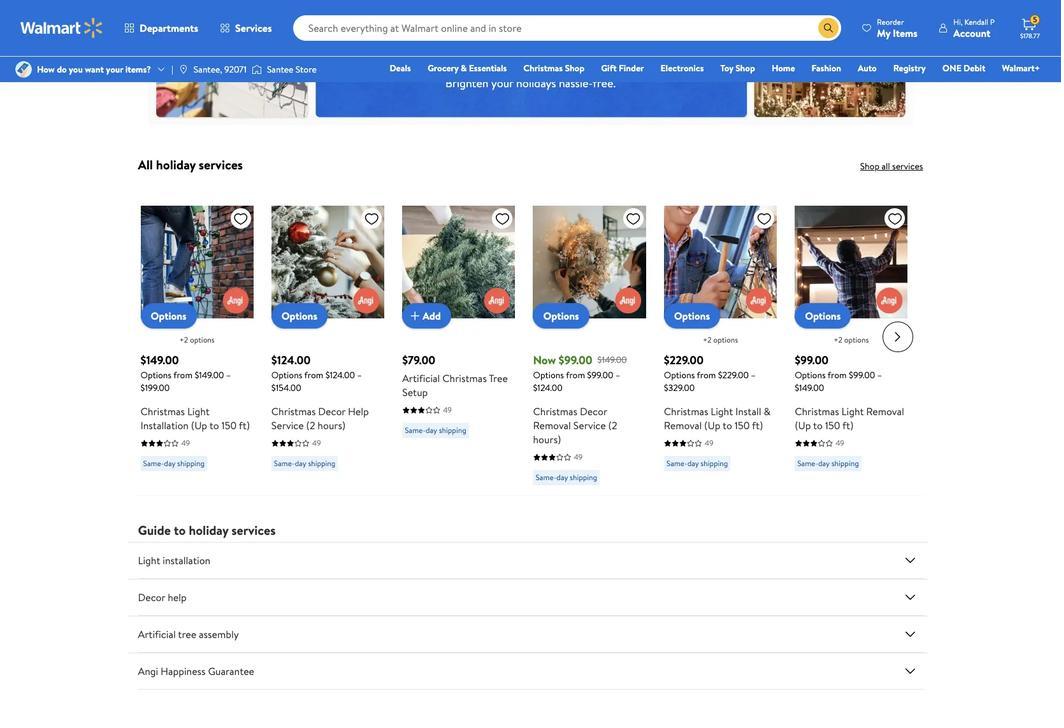 Task type: vqa. For each thing, say whether or not it's contained in the screenshot.
bottom tough
no



Task type: locate. For each thing, give the bounding box(es) containing it.
same-day shipping
[[405, 425, 467, 436], [143, 459, 205, 469], [274, 459, 336, 469], [667, 459, 728, 469], [798, 459, 859, 469], [536, 473, 597, 483]]

same-day shipping down installation
[[143, 459, 205, 469]]

from up christmas decor removal service (2 hours)
[[566, 369, 585, 382]]

christmas decor help service (2 hours)
[[271, 405, 369, 433]]

2 horizontal spatial (up
[[795, 419, 811, 433]]

5 product group from the left
[[664, 180, 777, 491]]

(2 inside christmas decor help service (2 hours)
[[306, 419, 315, 433]]

decor left help
[[138, 591, 165, 605]]

3 from from the left
[[566, 369, 585, 382]]

your down the essentials
[[491, 75, 514, 91]]

christmas
[[524, 62, 563, 75], [443, 372, 487, 386], [141, 405, 185, 419], [271, 405, 316, 419], [533, 405, 578, 419], [664, 405, 709, 419], [795, 405, 839, 419]]

shop up hassle-
[[565, 62, 585, 75]]

artificial christmas tree setup image
[[402, 206, 515, 319]]

removal for options
[[867, 405, 905, 419]]

1 from from the left
[[174, 369, 193, 382]]

$149.00 inside now $99.00 $149.00 options from $99.00 – $124.00
[[598, 354, 627, 367]]

1 service from the left
[[271, 419, 304, 433]]

light left install
[[711, 405, 733, 419]]

add to favorites list, christmas light installation (up to 150 ft) image
[[233, 211, 249, 227]]

toy
[[721, 62, 734, 75]]

Search search field
[[293, 15, 842, 41]]

items
[[893, 26, 918, 40]]

services button
[[209, 13, 283, 43]]

light
[[187, 405, 210, 419], [711, 405, 733, 419], [842, 405, 864, 419], [138, 554, 160, 568]]

same- down installation
[[143, 459, 164, 469]]

49 down christmas light installation (up to 150 ft)
[[181, 438, 190, 449]]

same- down christmas light install & removal (up to 150 ft) at the right bottom
[[667, 459, 688, 469]]

– inside $124.00 options from $124.00 – $154.00
[[357, 369, 362, 382]]

1 horizontal spatial $124.00
[[326, 369, 355, 382]]

removal inside christmas decor removal service (2 hours)
[[533, 419, 571, 433]]

options link up $149.00 options from $149.00 – $199.00
[[141, 304, 197, 329]]

2 150 from the left
[[735, 419, 750, 433]]

decor down now $99.00 $149.00 options from $99.00 – $124.00
[[580, 405, 607, 419]]

4 from from the left
[[697, 369, 716, 382]]

add to cart image
[[407, 309, 423, 324]]

your inside enjoy angi's flat-rate pricing brighten your holidays hassle-free.
[[491, 75, 514, 91]]

from inside $124.00 options from $124.00 – $154.00
[[304, 369, 323, 382]]

walmart image
[[20, 18, 103, 38]]

$124.00
[[271, 353, 311, 369], [326, 369, 355, 382], [533, 382, 563, 395]]

kendall
[[965, 16, 989, 27]]

(2 inside christmas decor removal service (2 hours)
[[609, 419, 617, 433]]

options up now
[[543, 309, 579, 323]]

add to favorites list, christmas decor help service (2 hours) image
[[364, 211, 379, 227]]

walmart+ link
[[997, 61, 1046, 75]]

(up right install
[[795, 419, 811, 433]]

+2 up the $229.00 options from $229.00 – $329.00
[[703, 335, 712, 346]]

options inside $99.00 options from $99.00 – $149.00
[[795, 369, 826, 382]]

4 options link from the left
[[664, 304, 720, 329]]

light down $99.00 options from $99.00 – $149.00
[[842, 405, 864, 419]]

0 horizontal spatial  image
[[15, 61, 32, 78]]

installation
[[141, 419, 189, 433]]

ft) inside christmas light removal (up to 150 ft)
[[843, 419, 854, 433]]

service
[[271, 419, 304, 433], [574, 419, 606, 433]]

hours) inside christmas decor removal service (2 hours)
[[533, 433, 561, 447]]

& inside christmas light install & removal (up to 150 ft)
[[764, 405, 771, 419]]

product group containing $124.00
[[271, 180, 385, 491]]

0 horizontal spatial removal
[[533, 419, 571, 433]]

– for $124.00
[[357, 369, 362, 382]]

– inside the $229.00 options from $229.00 – $329.00
[[751, 369, 756, 382]]

1 horizontal spatial (2
[[609, 419, 617, 433]]

1 horizontal spatial your
[[491, 75, 514, 91]]

service inside christmas decor removal service (2 hours)
[[574, 419, 606, 433]]

all
[[882, 160, 890, 173]]

49 down the $79.00 artificial christmas tree setup on the left
[[443, 405, 452, 416]]

6 product group from the left
[[795, 180, 908, 491]]

artificial left tree
[[138, 628, 176, 642]]

hi,
[[954, 16, 963, 27]]

shop
[[565, 62, 585, 75], [736, 62, 755, 75], [860, 160, 880, 173]]

removal
[[867, 405, 905, 419], [533, 419, 571, 433], [664, 419, 702, 433]]

2 from from the left
[[304, 369, 323, 382]]

+2 up $149.00 options from $149.00 – $199.00
[[180, 335, 188, 346]]

3 options link from the left
[[533, 304, 590, 329]]

0 horizontal spatial 150
[[222, 419, 237, 433]]

options up $149.00 options from $149.00 – $199.00
[[190, 335, 215, 346]]

1 ft) from the left
[[239, 419, 250, 433]]

0 horizontal spatial +2 options
[[180, 335, 215, 346]]

1 +2 from the left
[[180, 335, 188, 346]]

christmas inside christmas shop link
[[524, 62, 563, 75]]

ft) inside christmas light installation (up to 150 ft)
[[239, 419, 250, 433]]

+2 options
[[180, 335, 215, 346], [703, 335, 738, 346], [834, 335, 869, 346]]

2 – from the left
[[357, 369, 362, 382]]

$124.00 down now
[[533, 382, 563, 395]]

from right $154.00
[[304, 369, 323, 382]]

150
[[222, 419, 237, 433], [735, 419, 750, 433], [826, 419, 841, 433]]

auto
[[858, 62, 877, 75]]

5 options link from the left
[[795, 304, 851, 329]]

(up left install
[[705, 419, 721, 433]]

1 options from the left
[[190, 335, 215, 346]]

1 product group from the left
[[141, 180, 254, 491]]

(up
[[191, 419, 207, 433], [705, 419, 721, 433], [795, 419, 811, 433]]

decor for removal
[[580, 405, 607, 419]]

$229.00 up install
[[718, 369, 749, 382]]

1 – from the left
[[226, 369, 231, 382]]

2 horizontal spatial options
[[845, 335, 869, 346]]

do
[[57, 63, 67, 76]]

2 +2 options from the left
[[703, 335, 738, 346]]

2 service from the left
[[574, 419, 606, 433]]

1 (2 from the left
[[306, 419, 315, 433]]

options for $229.00
[[714, 335, 738, 346]]

walmart+
[[1002, 62, 1040, 75]]

options up $99.00 options from $99.00 – $149.00
[[845, 335, 869, 346]]

christmas inside christmas light removal (up to 150 ft)
[[795, 405, 839, 419]]

christmas for christmas light removal (up to 150 ft)
[[795, 405, 839, 419]]

(up inside christmas light installation (up to 150 ft)
[[191, 419, 207, 433]]

service for christmas decor help service (2 hours)
[[271, 419, 304, 433]]

from right $199.00
[[174, 369, 193, 382]]

removal inside christmas light install & removal (up to 150 ft)
[[664, 419, 702, 433]]

0 horizontal spatial ft)
[[239, 419, 250, 433]]

2 options from the left
[[714, 335, 738, 346]]

1 horizontal spatial (up
[[705, 419, 721, 433]]

1 horizontal spatial 150
[[735, 419, 750, 433]]

light inside christmas light removal (up to 150 ft)
[[842, 405, 864, 419]]

0 vertical spatial $229.00
[[664, 353, 704, 369]]

product group
[[141, 180, 254, 491], [271, 180, 385, 491], [402, 180, 515, 491], [533, 180, 646, 491], [664, 180, 777, 491], [795, 180, 908, 491]]

items?
[[125, 63, 151, 76]]

Walmart Site-Wide search field
[[293, 15, 842, 41]]

$229.00
[[664, 353, 704, 369], [718, 369, 749, 382]]

0 horizontal spatial options
[[190, 335, 215, 346]]

1 vertical spatial holiday
[[189, 522, 229, 540]]

day down christmas light removal (up to 150 ft)
[[819, 459, 830, 469]]

0 horizontal spatial artificial
[[138, 628, 176, 642]]

artificial
[[402, 372, 440, 386], [138, 628, 176, 642]]

add to favorites list, christmas light removal (up to 150 ft) image
[[888, 211, 903, 227]]

finder
[[619, 62, 644, 75]]

options link for $124.00
[[271, 304, 328, 329]]

+2 options for $229.00
[[703, 335, 738, 346]]

– up install
[[751, 369, 756, 382]]

1 +2 options from the left
[[180, 335, 215, 346]]

2 horizontal spatial removal
[[867, 405, 905, 419]]

your
[[106, 63, 123, 76], [491, 75, 514, 91]]

setup
[[402, 386, 428, 400]]

2 horizontal spatial +2
[[834, 335, 843, 346]]

options link
[[141, 304, 197, 329], [271, 304, 328, 329], [533, 304, 590, 329], [664, 304, 720, 329], [795, 304, 851, 329]]

0 horizontal spatial (2
[[306, 419, 315, 433]]

deals link
[[384, 61, 417, 75]]

options inside $124.00 options from $124.00 – $154.00
[[271, 369, 302, 382]]

holidays
[[516, 75, 556, 91]]

day down christmas light install & removal (up to 150 ft) at the right bottom
[[688, 459, 699, 469]]

light down 'guide'
[[138, 554, 160, 568]]

 image right |
[[178, 64, 189, 75]]

options down now
[[533, 369, 564, 382]]

92071
[[224, 63, 247, 76]]

(2 for christmas decor help service (2 hours)
[[306, 419, 315, 433]]

removal inside christmas light removal (up to 150 ft)
[[867, 405, 905, 419]]

santee,
[[194, 63, 222, 76]]

0 horizontal spatial shop
[[565, 62, 585, 75]]

decor
[[318, 405, 346, 419], [580, 405, 607, 419], [138, 591, 165, 605]]

pricing
[[595, 47, 658, 75]]

3 +2 options from the left
[[834, 335, 869, 346]]

removal down $99.00 options from $99.00 – $149.00
[[867, 405, 905, 419]]

$229.00 up $329.00
[[664, 353, 704, 369]]

options up the $229.00 options from $229.00 – $329.00
[[714, 335, 738, 346]]

decor inside christmas decor help service (2 hours)
[[318, 405, 346, 419]]

ft) inside christmas light install & removal (up to 150 ft)
[[752, 419, 763, 433]]

0 horizontal spatial hours)
[[318, 419, 346, 433]]

removal down $329.00
[[664, 419, 702, 433]]

3 150 from the left
[[826, 419, 841, 433]]

5
[[1034, 14, 1038, 25]]

light for removal
[[842, 405, 864, 419]]

light for installation
[[187, 405, 210, 419]]

 image left how
[[15, 61, 32, 78]]

how
[[37, 63, 55, 76]]

options up christmas light removal (up to 150 ft)
[[795, 369, 826, 382]]

– for $229.00
[[751, 369, 756, 382]]

day down christmas decor help service (2 hours) at bottom left
[[295, 459, 306, 469]]

shipping down christmas light installation (up to 150 ft)
[[177, 459, 205, 469]]

all
[[138, 156, 153, 173]]

(2 for christmas decor removal service (2 hours)
[[609, 419, 617, 433]]

150 for christmas light installation (up to 150 ft)
[[222, 419, 237, 433]]

happiness
[[161, 665, 206, 679]]

fashion
[[812, 62, 842, 75]]

2 (up from the left
[[705, 419, 721, 433]]

0 horizontal spatial &
[[461, 62, 467, 75]]

+2 options for $149.00
[[180, 335, 215, 346]]

one debit
[[943, 62, 986, 75]]

2 horizontal spatial 150
[[826, 419, 841, 433]]

options up $124.00 options from $124.00 – $154.00
[[282, 309, 318, 323]]

3 ft) from the left
[[843, 419, 854, 433]]

2 +2 from the left
[[703, 335, 712, 346]]

shop for christmas shop
[[565, 62, 585, 75]]

0 horizontal spatial $124.00
[[271, 353, 311, 369]]

fashion link
[[806, 61, 847, 75]]

holiday
[[156, 156, 196, 173], [189, 522, 229, 540]]

1 (up from the left
[[191, 419, 207, 433]]

santee, 92071
[[194, 63, 247, 76]]

decor left help on the bottom left of the page
[[318, 405, 346, 419]]

0 vertical spatial &
[[461, 62, 467, 75]]

artificial down $79.00
[[402, 372, 440, 386]]

3 product group from the left
[[402, 180, 515, 491]]

brighten
[[446, 75, 489, 91]]

1 vertical spatial &
[[764, 405, 771, 419]]

service for christmas decor removal service (2 hours)
[[574, 419, 606, 433]]

from inside $149.00 options from $149.00 – $199.00
[[174, 369, 193, 382]]

grocery & essentials
[[428, 62, 507, 75]]

your right want
[[106, 63, 123, 76]]

1 vertical spatial $229.00
[[718, 369, 749, 382]]

– left $329.00
[[616, 369, 621, 382]]

shop right toy
[[736, 62, 755, 75]]

christmas inside christmas decor removal service (2 hours)
[[533, 405, 578, 419]]

christmas light install & removal (up to 150 ft)
[[664, 405, 771, 433]]

2 horizontal spatial +2 options
[[834, 335, 869, 346]]

3 (up from the left
[[795, 419, 811, 433]]

1 150 from the left
[[222, 419, 237, 433]]

1 horizontal spatial &
[[764, 405, 771, 419]]

to right 'guide'
[[174, 522, 186, 540]]

same- down christmas light removal (up to 150 ft)
[[798, 459, 819, 469]]

options link up $99.00 options from $99.00 – $149.00
[[795, 304, 851, 329]]

options
[[190, 335, 215, 346], [714, 335, 738, 346], [845, 335, 869, 346]]

options up christmas decor help service (2 hours) at bottom left
[[271, 369, 302, 382]]

– inside $149.00 options from $149.00 – $199.00
[[226, 369, 231, 382]]

christmas light installation (up to 150 ft) image
[[141, 206, 254, 319]]

hours) inside christmas decor help service (2 hours)
[[318, 419, 346, 433]]

angi happiness guarantee
[[138, 665, 254, 679]]

1 horizontal spatial shop
[[736, 62, 755, 75]]

+2 up $99.00 options from $99.00 – $149.00
[[834, 335, 843, 346]]

1 horizontal spatial +2
[[703, 335, 712, 346]]

&
[[461, 62, 467, 75], [764, 405, 771, 419]]

+2 options up $149.00 options from $149.00 – $199.00
[[180, 335, 215, 346]]

guarantee
[[208, 665, 254, 679]]

service down now $99.00 $149.00 options from $99.00 – $124.00
[[574, 419, 606, 433]]

150 inside christmas light install & removal (up to 150 ft)
[[735, 419, 750, 433]]

0 horizontal spatial $229.00
[[664, 353, 704, 369]]

1 horizontal spatial  image
[[178, 64, 189, 75]]

options link up now
[[533, 304, 590, 329]]

49 down christmas decor removal service (2 hours)
[[574, 452, 583, 463]]

light down $149.00 options from $149.00 – $199.00
[[187, 405, 210, 419]]

christmas inside christmas light installation (up to 150 ft)
[[141, 405, 185, 419]]

1 horizontal spatial ft)
[[752, 419, 763, 433]]

shipping down christmas light removal (up to 150 ft)
[[832, 459, 859, 469]]

shipping
[[439, 425, 467, 436], [177, 459, 205, 469], [308, 459, 336, 469], [701, 459, 728, 469], [832, 459, 859, 469], [570, 473, 597, 483]]

options link for $149.00
[[141, 304, 197, 329]]

product group containing $99.00
[[795, 180, 908, 491]]

$229.00 options from $229.00 – $329.00
[[664, 353, 756, 395]]

+2 options up the $229.00 options from $229.00 – $329.00
[[703, 335, 738, 346]]

add to favorites list, christmas light install & removal (up to 150 ft) image
[[757, 211, 772, 227]]

0 horizontal spatial +2
[[180, 335, 188, 346]]

to inside christmas light install & removal (up to 150 ft)
[[723, 419, 733, 433]]

service inside christmas decor help service (2 hours)
[[271, 419, 304, 433]]

from up christmas light removal (up to 150 ft)
[[828, 369, 847, 382]]

1 options link from the left
[[141, 304, 197, 329]]

(2 left help on the bottom left of the page
[[306, 419, 315, 433]]

to left install
[[723, 419, 733, 433]]

to
[[210, 419, 219, 433], [723, 419, 733, 433], [813, 419, 823, 433], [174, 522, 186, 540]]

 image right 92071 at the left top of page
[[252, 63, 262, 76]]

gift finder link
[[596, 61, 650, 75]]

removal down now $99.00 $149.00 options from $99.00 – $124.00
[[533, 419, 571, 433]]

home
[[772, 62, 795, 75]]

0 vertical spatial holiday
[[156, 156, 196, 173]]

service down $154.00
[[271, 419, 304, 433]]

0 horizontal spatial (up
[[191, 419, 207, 433]]

1 horizontal spatial removal
[[664, 419, 702, 433]]

christmas inside christmas light install & removal (up to 150 ft)
[[664, 405, 709, 419]]

registry link
[[888, 61, 932, 75]]

product group containing $149.00
[[141, 180, 254, 491]]

options up installation
[[141, 369, 172, 382]]

1 horizontal spatial +2 options
[[703, 335, 738, 346]]

options up $149.00 options from $149.00 – $199.00
[[151, 309, 187, 323]]

from inside $99.00 options from $99.00 – $149.00
[[828, 369, 847, 382]]

departments
[[140, 21, 198, 35]]

gift
[[601, 62, 617, 75]]

1 vertical spatial artificial
[[138, 628, 176, 642]]

flat-
[[516, 47, 554, 75]]

store
[[296, 63, 317, 76]]

light installation image
[[903, 554, 918, 569]]

$154.00
[[271, 382, 301, 395]]

decor help
[[138, 591, 187, 605]]

to down $99.00 options from $99.00 – $149.00
[[813, 419, 823, 433]]

how do you want your items?
[[37, 63, 151, 76]]

3 – from the left
[[616, 369, 621, 382]]

same- down setup
[[405, 425, 426, 436]]

to right installation
[[210, 419, 219, 433]]

2 product group from the left
[[271, 180, 385, 491]]

2 ft) from the left
[[752, 419, 763, 433]]

light inside christmas light installation (up to 150 ft)
[[187, 405, 210, 419]]

decor inside christmas decor removal service (2 hours)
[[580, 405, 607, 419]]

(2 down now $99.00 $149.00 options from $99.00 – $124.00
[[609, 419, 617, 433]]

to inside christmas light removal (up to 150 ft)
[[813, 419, 823, 433]]

5 – from the left
[[878, 369, 882, 382]]

enjoy
[[404, 47, 452, 75]]

light for install
[[711, 405, 733, 419]]

$79.00 artificial christmas tree setup
[[402, 353, 508, 400]]

holiday right all
[[156, 156, 196, 173]]

electronics
[[661, 62, 704, 75]]

light inside christmas light install & removal (up to 150 ft)
[[711, 405, 733, 419]]

4 product group from the left
[[533, 180, 646, 491]]

2 horizontal spatial ft)
[[843, 419, 854, 433]]

$124.00 up help on the bottom left of the page
[[326, 369, 355, 382]]

same- down christmas decor help service (2 hours) at bottom left
[[274, 459, 295, 469]]

2 horizontal spatial  image
[[252, 63, 262, 76]]

1 horizontal spatial service
[[574, 419, 606, 433]]

registry
[[894, 62, 926, 75]]

same-day shipping down christmas light install & removal (up to 150 ft) at the right bottom
[[667, 459, 728, 469]]

from right $329.00
[[697, 369, 716, 382]]

light installation
[[138, 554, 211, 568]]

$124.00 up $154.00
[[271, 353, 311, 369]]

– up christmas light installation (up to 150 ft)
[[226, 369, 231, 382]]

2 options link from the left
[[271, 304, 328, 329]]

decor help image
[[903, 591, 918, 606]]

 image
[[15, 61, 32, 78], [252, 63, 262, 76], [178, 64, 189, 75]]

– up help on the bottom left of the page
[[357, 369, 362, 382]]

(2
[[306, 419, 315, 433], [609, 419, 617, 433]]

auto link
[[852, 61, 883, 75]]

essentials
[[469, 62, 507, 75]]

 image for how do you want your items?
[[15, 61, 32, 78]]

christmas inside christmas decor help service (2 hours)
[[271, 405, 316, 419]]

options inside the $229.00 options from $229.00 – $329.00
[[664, 369, 695, 382]]

1 horizontal spatial hours)
[[533, 433, 561, 447]]

tree
[[489, 372, 508, 386]]

1 horizontal spatial decor
[[318, 405, 346, 419]]

account
[[954, 26, 991, 40]]

from
[[174, 369, 193, 382], [304, 369, 323, 382], [566, 369, 585, 382], [697, 369, 716, 382], [828, 369, 847, 382]]

shop left all
[[860, 160, 880, 173]]

enjoy angi's flat-rate pricing. brighten your holidays hassle-free image
[[148, 17, 913, 126]]

from for $149.00
[[174, 369, 193, 382]]

49
[[443, 405, 452, 416], [181, 438, 190, 449], [312, 438, 321, 449], [705, 438, 714, 449], [836, 438, 845, 449], [574, 452, 583, 463]]

2 horizontal spatial $124.00
[[533, 382, 563, 395]]

christmas for christmas shop
[[524, 62, 563, 75]]

from inside the $229.00 options from $229.00 – $329.00
[[697, 369, 716, 382]]

1 horizontal spatial options
[[714, 335, 738, 346]]

same-day shipping down christmas decor help service (2 hours) at bottom left
[[274, 459, 336, 469]]

0 horizontal spatial service
[[271, 419, 304, 433]]

5 from from the left
[[828, 369, 847, 382]]

150 inside christmas light installation (up to 150 ft)
[[222, 419, 237, 433]]

2 horizontal spatial decor
[[580, 405, 607, 419]]

add to favorites list, artificial christmas tree setup image
[[495, 211, 510, 227]]

(up inside christmas light removal (up to 150 ft)
[[795, 419, 811, 433]]

150 inside christmas light removal (up to 150 ft)
[[826, 419, 841, 433]]

options up the $229.00 options from $229.00 – $329.00
[[674, 309, 710, 323]]

holiday up installation
[[189, 522, 229, 540]]

christmas inside the $79.00 artificial christmas tree setup
[[443, 372, 487, 386]]

0 horizontal spatial your
[[106, 63, 123, 76]]

options up christmas light install & removal (up to 150 ft) at the right bottom
[[664, 369, 695, 382]]

add to favorites list, christmas decor removal service (2 hours) image
[[626, 211, 641, 227]]

4 – from the left
[[751, 369, 756, 382]]

2 (2 from the left
[[609, 419, 617, 433]]

0 vertical spatial artificial
[[402, 372, 440, 386]]

christmas light install & removal (up to 150 ft) image
[[664, 206, 777, 319]]

–
[[226, 369, 231, 382], [357, 369, 362, 382], [616, 369, 621, 382], [751, 369, 756, 382], [878, 369, 882, 382]]

options link up the $229.00 options from $229.00 – $329.00
[[664, 304, 720, 329]]

decor for help
[[318, 405, 346, 419]]

1 horizontal spatial artificial
[[402, 372, 440, 386]]

& right install
[[764, 405, 771, 419]]

– up christmas light removal (up to 150 ft)
[[878, 369, 882, 382]]

options link up $124.00 options from $124.00 – $154.00
[[271, 304, 328, 329]]



Task type: describe. For each thing, give the bounding box(es) containing it.
now $99.00 $149.00 options from $99.00 – $124.00
[[533, 353, 627, 395]]

grocery
[[428, 62, 459, 75]]

shipping down christmas light install & removal (up to 150 ft) at the right bottom
[[701, 459, 728, 469]]

$124.00 options from $124.00 – $154.00
[[271, 353, 362, 395]]

ft) for christmas light installation (up to 150 ft)
[[239, 419, 250, 433]]

christmas decor help service (2 hours) image
[[271, 206, 385, 319]]

hassle-
[[559, 75, 593, 91]]

same-day shipping down setup
[[405, 425, 467, 436]]

hours) for removal
[[533, 433, 561, 447]]

christmas for christmas light installation (up to 150 ft)
[[141, 405, 185, 419]]

options inside $149.00 options from $149.00 – $199.00
[[141, 369, 172, 382]]

christmas for christmas decor help service (2 hours)
[[271, 405, 316, 419]]

artificial inside the $79.00 artificial christmas tree setup
[[402, 372, 440, 386]]

installation
[[163, 554, 211, 568]]

$329.00
[[664, 382, 695, 395]]

angi's
[[457, 47, 511, 75]]

$178.77
[[1021, 31, 1040, 40]]

3 options from the left
[[845, 335, 869, 346]]

assembly
[[199, 628, 239, 642]]

shipping down the $79.00 artificial christmas tree setup on the left
[[439, 425, 467, 436]]

$149.00 inside $99.00 options from $99.00 – $149.00
[[795, 382, 825, 395]]

– inside now $99.00 $149.00 options from $99.00 – $124.00
[[616, 369, 621, 382]]

$199.00
[[141, 382, 170, 395]]

(up inside christmas light install & removal (up to 150 ft)
[[705, 419, 721, 433]]

(up for christmas light installation (up to 150 ft)
[[191, 419, 207, 433]]

debit
[[964, 62, 986, 75]]

help
[[168, 591, 187, 605]]

same-day shipping down christmas light removal (up to 150 ft)
[[798, 459, 859, 469]]

you
[[69, 63, 83, 76]]

gift finder
[[601, 62, 644, 75]]

49 down christmas light install & removal (up to 150 ft) at the right bottom
[[705, 438, 714, 449]]

angi
[[138, 665, 158, 679]]

(up for christmas light removal (up to 150 ft)
[[795, 419, 811, 433]]

my
[[877, 26, 891, 40]]

services for shop all services
[[893, 160, 923, 173]]

add button
[[402, 304, 451, 329]]

artificial tree assembly
[[138, 628, 239, 642]]

santee
[[267, 63, 294, 76]]

options link for $229.00
[[664, 304, 720, 329]]

1 horizontal spatial $229.00
[[718, 369, 749, 382]]

help
[[348, 405, 369, 419]]

from inside now $99.00 $149.00 options from $99.00 – $124.00
[[566, 369, 585, 382]]

$79.00
[[402, 353, 436, 369]]

options inside now $99.00 $149.00 options from $99.00 – $124.00
[[533, 369, 564, 382]]

tree
[[178, 628, 196, 642]]

shipping down christmas decor removal service (2 hours)
[[570, 473, 597, 483]]

 image for santee store
[[252, 63, 262, 76]]

christmas decor removal service (2 hours) image
[[533, 206, 646, 319]]

departments button
[[113, 13, 209, 43]]

deals
[[390, 62, 411, 75]]

2 horizontal spatial shop
[[860, 160, 880, 173]]

search icon image
[[824, 23, 834, 33]]

artificial tree assembly image
[[903, 628, 918, 643]]

$124.00 inside now $99.00 $149.00 options from $99.00 – $124.00
[[533, 382, 563, 395]]

christmas light removal (up to 150 ft)
[[795, 405, 905, 433]]

christmas decor removal service (2 hours)
[[533, 405, 617, 447]]

– inside $99.00 options from $99.00 – $149.00
[[878, 369, 882, 382]]

49 down christmas light removal (up to 150 ft)
[[836, 438, 845, 449]]

reorder my items
[[877, 16, 918, 40]]

one
[[943, 62, 962, 75]]

– for $149.00
[[226, 369, 231, 382]]

free.
[[593, 75, 616, 91]]

now
[[533, 353, 556, 369]]

christmas shop link
[[518, 61, 590, 75]]

one debit link
[[937, 61, 992, 75]]

$149.00 options from $149.00 – $199.00
[[141, 353, 231, 395]]

want
[[85, 63, 104, 76]]

shop for toy shop
[[736, 62, 755, 75]]

day down setup
[[426, 425, 437, 436]]

install
[[736, 405, 762, 419]]

toy shop link
[[715, 61, 761, 75]]

shop all services link
[[860, 160, 923, 173]]

from for $229.00
[[697, 369, 716, 382]]

services
[[235, 21, 272, 35]]

shipping down christmas decor help service (2 hours) at bottom left
[[308, 459, 336, 469]]

product group containing now $99.00
[[533, 180, 646, 491]]

guide
[[138, 522, 171, 540]]

santee store
[[267, 63, 317, 76]]

49 down christmas decor help service (2 hours) at bottom left
[[312, 438, 321, 449]]

christmas light installation (up to 150 ft)
[[141, 405, 250, 433]]

5 $178.77
[[1021, 14, 1040, 40]]

guide to holiday services
[[138, 522, 276, 540]]

0 horizontal spatial decor
[[138, 591, 165, 605]]

services for all holiday services
[[199, 156, 243, 173]]

day down installation
[[164, 459, 175, 469]]

150 for christmas light removal (up to 150 ft)
[[826, 419, 841, 433]]

day down christmas decor removal service (2 hours)
[[557, 473, 568, 483]]

hi, kendall p account
[[954, 16, 995, 40]]

removal for $99.00
[[533, 419, 571, 433]]

same-day shipping down christmas decor removal service (2 hours)
[[536, 473, 597, 483]]

p
[[991, 16, 995, 27]]

angi happiness guarantee image
[[903, 665, 918, 680]]

rate
[[554, 47, 590, 75]]

product group containing $79.00
[[402, 180, 515, 491]]

same- down christmas decor removal service (2 hours)
[[536, 473, 557, 483]]

christmas shop
[[524, 62, 585, 75]]

to inside christmas light installation (up to 150 ft)
[[210, 419, 219, 433]]

options for $149.00
[[190, 335, 215, 346]]

+2 for $229.00
[[703, 335, 712, 346]]

hours) for help
[[318, 419, 346, 433]]

3 +2 from the left
[[834, 335, 843, 346]]

product group containing $229.00
[[664, 180, 777, 491]]

shop all services
[[860, 160, 923, 173]]

options up $99.00 options from $99.00 – $149.00
[[805, 309, 841, 323]]

reorder
[[877, 16, 904, 27]]

next slide for product carousel list image
[[883, 322, 913, 352]]

+2 for $149.00
[[180, 335, 188, 346]]

all holiday services
[[138, 156, 243, 173]]

toy shop
[[721, 62, 755, 75]]

christmas light removal (up to 150 ft) image
[[795, 206, 908, 319]]

christmas for christmas light install & removal (up to 150 ft)
[[664, 405, 709, 419]]

grocery & essentials link
[[422, 61, 513, 75]]

from for $124.00
[[304, 369, 323, 382]]

 image for santee, 92071
[[178, 64, 189, 75]]

christmas for christmas decor removal service (2 hours)
[[533, 405, 578, 419]]

enjoy angi's flat-rate pricing brighten your holidays hassle-free.
[[404, 47, 658, 91]]

home link
[[766, 61, 801, 75]]

|
[[172, 63, 173, 76]]

ft) for christmas light removal (up to 150 ft)
[[843, 419, 854, 433]]

add
[[423, 309, 441, 323]]



